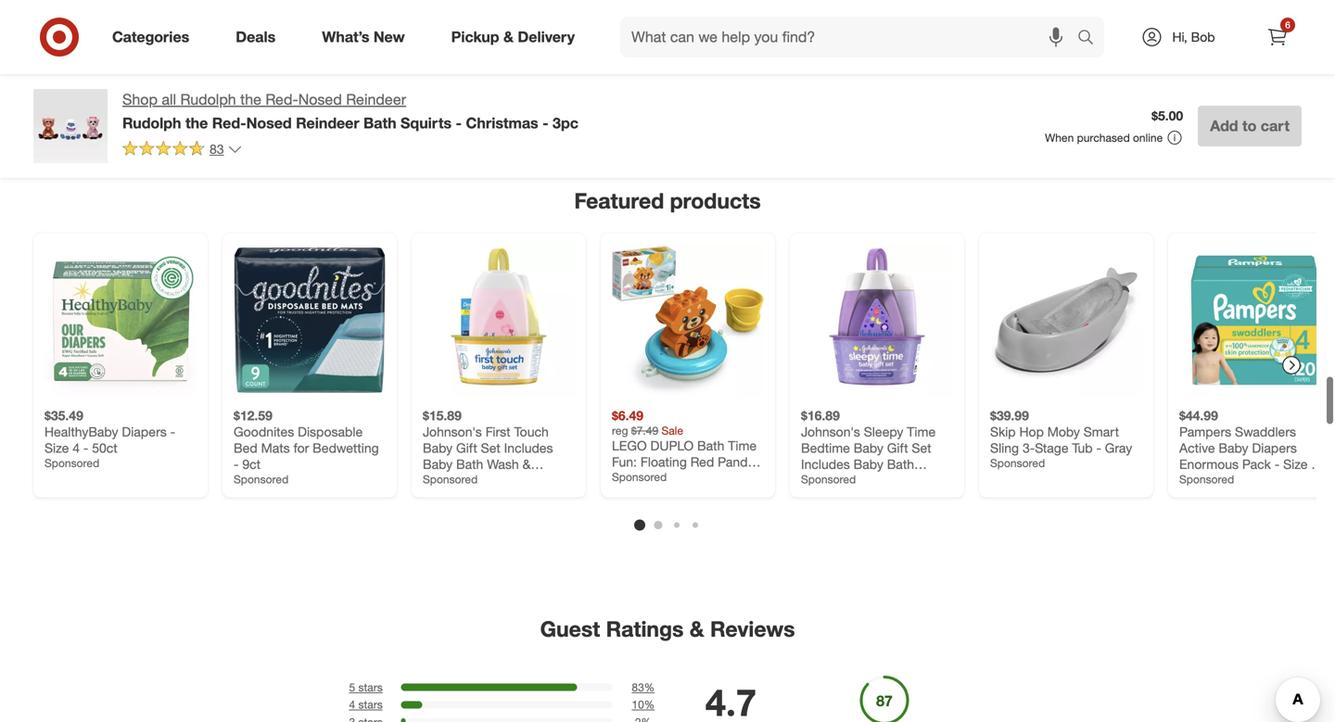 Task type: describe. For each thing, give the bounding box(es) containing it.
add to cart
[[1211, 117, 1290, 135]]

sling
[[991, 440, 1019, 456]]

for
[[294, 440, 309, 456]]

touch
[[514, 424, 549, 440]]

moby
[[1048, 424, 1080, 440]]

sponsored down active
[[1180, 472, 1235, 486]]

what's
[[322, 28, 370, 46]]

$5.00
[[1152, 108, 1184, 124]]

deals link
[[220, 17, 299, 58]]

% for 10
[[644, 698, 655, 712]]

featured
[[574, 188, 664, 214]]

sale
[[662, 424, 684, 438]]

smart
[[1084, 424, 1120, 440]]

add to cart button
[[1199, 106, 1302, 147]]

search
[[1069, 30, 1114, 48]]

bath inside shop all rudolph the red-nosed reindeer rudolph the red-nosed reindeer bath squirts - christmas - 3pc
[[364, 114, 397, 132]]

products
[[670, 188, 761, 214]]

stage
[[1035, 440, 1069, 456]]

pickup & delivery
[[451, 28, 575, 46]]

$6.49 reg $7.49 sale lego duplo bath time fun: floating red panda baby toy 10964
[[612, 407, 757, 486]]

$39.99 skip hop moby smart sling 3-stage tub - gray sponsored
[[991, 407, 1133, 470]]

squirts
[[401, 114, 452, 132]]

what's new
[[322, 28, 405, 46]]

diaper
[[423, 489, 461, 505]]

& right the pickup
[[504, 28, 514, 46]]

$35.49
[[45, 407, 83, 424]]

shampoo, inside $16.89 johnson's sleepy time bedtime baby gift set includes baby bath shampoo, wash & body lotion - 3ct
[[801, 472, 861, 489]]

fun:
[[612, 454, 637, 470]]

johnson's first touch baby gift set includes baby bath wash & shampoo, body lotion, & diaper rash cream - 3ct image
[[423, 244, 575, 396]]

1 vertical spatial reindeer
[[296, 114, 359, 132]]

gift inside $16.89 johnson's sleepy time bedtime baby gift set includes baby bath shampoo, wash & body lotion - 3ct
[[887, 440, 908, 456]]

toy
[[646, 470, 665, 486]]

wash inside $15.89 johnson's first touch baby gift set includes baby bath wash & shampoo, body lotion, & diaper rash cream - 3ct
[[487, 456, 519, 472]]

3pc
[[553, 114, 579, 132]]

healthybaby diapers - size 4 - 50ct image
[[45, 244, 197, 396]]

purchased
[[1077, 131, 1130, 145]]

sleepy
[[864, 424, 904, 440]]

includes inside $15.89 johnson's first touch baby gift set includes baby bath wash & shampoo, body lotion, & diaper rash cream - 3ct
[[504, 440, 553, 456]]

johnson's for $15.89
[[423, 424, 482, 440]]

cream
[[498, 489, 537, 505]]

$7.49
[[631, 424, 659, 438]]

- inside $16.89 johnson's sleepy time bedtime baby gift set includes baby bath shampoo, wash & body lotion - 3ct
[[841, 489, 846, 505]]

image of rudolph the red-nosed reindeer bath squirts - christmas - 3pc image
[[33, 89, 108, 163]]

$16.89 johnson's sleepy time bedtime baby gift set includes baby bath shampoo, wash & body lotion - 3ct
[[801, 407, 942, 505]]

cart
[[1261, 117, 1290, 135]]

hi, bob
[[1173, 29, 1216, 45]]

0 vertical spatial nosed
[[298, 90, 342, 109]]

2 user image by @ohtarget image from the left
[[464, 0, 672, 139]]

delivery
[[518, 28, 575, 46]]

user image by @play.more.mama image
[[909, 0, 1117, 139]]

guest ratings & reviews
[[540, 616, 795, 642]]

1 vertical spatial nosed
[[246, 114, 292, 132]]

3-
[[1023, 440, 1035, 456]]

$15.89 johnson's first touch baby gift set includes baby bath wash & shampoo, body lotion, & diaper rash cream - 3ct
[[423, 407, 571, 505]]

shop all rudolph the red-nosed reindeer rudolph the red-nosed reindeer bath squirts - christmas - 3pc
[[122, 90, 579, 132]]

& inside $16.89 johnson's sleepy time bedtime baby gift set includes baby bath shampoo, wash & body lotion - 3ct
[[900, 472, 908, 489]]

83 link
[[122, 140, 243, 161]]

bath inside $16.89 johnson's sleepy time bedtime baby gift set includes baby bath shampoo, wash & body lotion - 3ct
[[887, 456, 915, 472]]

new
[[374, 28, 405, 46]]

lotion,
[[520, 472, 559, 489]]

goodnites
[[234, 424, 294, 440]]

hop
[[1020, 424, 1044, 440]]

rash
[[465, 489, 495, 505]]

50ct
[[92, 440, 118, 456]]

pickup
[[451, 28, 500, 46]]

search button
[[1069, 17, 1114, 61]]

0 vertical spatial reindeer
[[346, 90, 406, 109]]

sponsored inside $12.59 goodnites disposable bed mats for bedwetting - 9ct sponsored
[[234, 472, 289, 486]]

bed
[[234, 440, 258, 456]]

6 link
[[1258, 17, 1299, 58]]

$44.99
[[1180, 407, 1219, 424]]

sponsored down lego
[[612, 470, 667, 484]]

to
[[1243, 117, 1257, 135]]

when
[[1045, 131, 1074, 145]]

What can we help you find? suggestions appear below search field
[[621, 17, 1082, 58]]

0 vertical spatial the
[[240, 90, 261, 109]]

83 for 83
[[210, 141, 224, 157]]

hi,
[[1173, 29, 1188, 45]]

online
[[1133, 131, 1163, 145]]

enormous
[[1180, 456, 1239, 472]]

when purchased online
[[1045, 131, 1163, 145]]

floating
[[641, 454, 687, 470]]

4 inside $35.49 healthybaby diapers - size 4 - 50ct sponsored
[[73, 440, 80, 456]]

& right 'lotion,'
[[563, 472, 571, 489]]

sponsored inside $35.49 healthybaby diapers - size 4 - 50ct sponsored
[[45, 456, 99, 470]]

0 vertical spatial red-
[[266, 90, 298, 109]]

active
[[1180, 440, 1216, 456]]

$15.89
[[423, 407, 462, 424]]

swaddlers
[[1235, 424, 1297, 440]]

duplo
[[651, 438, 694, 454]]

3ct inside $15.89 johnson's first touch baby gift set includes baby bath wash & shampoo, body lotion, & diaper rash cream - 3ct
[[549, 489, 567, 505]]

mats
[[261, 440, 290, 456]]

bath inside $6.49 reg $7.49 sale lego duplo bath time fun: floating red panda baby toy 10964
[[698, 438, 725, 454]]

$16.89
[[801, 407, 840, 424]]

3ct inside $16.89 johnson's sleepy time bedtime baby gift set includes baby bath shampoo, wash & body lotion - 3ct
[[850, 489, 868, 505]]

$35.49 healthybaby diapers - size 4 - 50ct sponsored
[[45, 407, 175, 470]]

83 %
[[632, 681, 655, 695]]

body inside $15.89 johnson's first touch baby gift set includes baby bath wash & shampoo, body lotion, & diaper rash cream - 3ct
[[486, 472, 516, 489]]

first
[[486, 424, 511, 440]]

0 horizontal spatial red-
[[212, 114, 246, 132]]

1 vertical spatial rudolph
[[122, 114, 181, 132]]

- inside $15.89 johnson's first touch baby gift set includes baby bath wash & shampoo, body lotion, & diaper rash cream - 3ct
[[541, 489, 546, 505]]

christmas
[[466, 114, 539, 132]]

shop
[[122, 90, 158, 109]]

% for 83
[[644, 681, 655, 695]]

0 vertical spatial rudolph
[[180, 90, 236, 109]]



Task type: locate. For each thing, give the bounding box(es) containing it.
83
[[210, 141, 224, 157], [632, 681, 644, 695]]

stars
[[358, 681, 383, 695], [358, 698, 383, 712]]

0 horizontal spatial 3ct
[[549, 489, 567, 505]]

0 horizontal spatial size
[[45, 440, 69, 456]]

time inside $6.49 reg $7.49 sale lego duplo bath time fun: floating red panda baby toy 10964
[[728, 438, 757, 454]]

1 horizontal spatial diapers
[[1253, 440, 1297, 456]]

pampers
[[1180, 424, 1232, 440]]

1 horizontal spatial 4
[[349, 698, 355, 712]]

0 horizontal spatial time
[[728, 438, 757, 454]]

rudolph down shop
[[122, 114, 181, 132]]

bath
[[364, 114, 397, 132], [698, 438, 725, 454], [456, 456, 484, 472], [887, 456, 915, 472]]

skip hop moby smart sling 3-stage tub - gray image
[[991, 244, 1143, 396]]

nosed down what's
[[298, 90, 342, 109]]

1 horizontal spatial wash
[[864, 472, 896, 489]]

shampoo, down "bedtime"
[[801, 472, 861, 489]]

size
[[45, 440, 69, 456], [1284, 456, 1308, 472]]

red- down deals link
[[266, 90, 298, 109]]

2 3ct from the left
[[850, 489, 868, 505]]

stars down "5 stars"
[[358, 698, 383, 712]]

pickup & delivery link
[[436, 17, 598, 58]]

guest
[[540, 616, 600, 642]]

stars for 4 stars
[[358, 698, 383, 712]]

1 horizontal spatial shampoo,
[[801, 472, 861, 489]]

2 shampoo, from the left
[[801, 472, 861, 489]]

1 johnson's from the left
[[423, 424, 482, 440]]

10964
[[669, 470, 705, 486]]

2 horizontal spatial 4
[[1312, 456, 1319, 472]]

wash down first
[[487, 456, 519, 472]]

83 inside "link"
[[210, 141, 224, 157]]

1 vertical spatial %
[[644, 698, 655, 712]]

1 horizontal spatial size
[[1284, 456, 1308, 472]]

1 stars from the top
[[358, 681, 383, 695]]

shampoo, down the $15.89
[[423, 472, 482, 489]]

pack
[[1243, 456, 1271, 472]]

johnson's
[[423, 424, 482, 440], [801, 424, 861, 440]]

johnson's for $16.89
[[801, 424, 861, 440]]

bedtime
[[801, 440, 850, 456]]

includes up the lotion
[[801, 456, 850, 472]]

2 % from the top
[[644, 698, 655, 712]]

includes
[[504, 440, 553, 456], [801, 456, 850, 472]]

3ct
[[549, 489, 567, 505], [850, 489, 868, 505]]

120ct
[[1180, 472, 1213, 489]]

baby inside $6.49 reg $7.49 sale lego duplo bath time fun: floating red panda baby toy 10964
[[612, 470, 642, 486]]

all
[[162, 90, 176, 109]]

tub
[[1073, 440, 1093, 456]]

disposable
[[298, 424, 363, 440]]

10 %
[[632, 698, 655, 712]]

wash down sleepy
[[864, 472, 896, 489]]

6
[[1286, 19, 1291, 31]]

1 vertical spatial red-
[[212, 114, 246, 132]]

size inside $44.99 pampers swaddlers active baby diapers enormous pack - size 4 - 120ct
[[1284, 456, 1308, 472]]

& down touch
[[523, 456, 531, 472]]

shampoo,
[[423, 472, 482, 489], [801, 472, 861, 489]]

johnson's inside $15.89 johnson's first touch baby gift set includes baby bath wash & shampoo, body lotion, & diaper rash cream - 3ct
[[423, 424, 482, 440]]

johnson's left first
[[423, 424, 482, 440]]

categories
[[112, 28, 189, 46]]

- inside $39.99 skip hop moby smart sling 3-stage tub - gray sponsored
[[1097, 440, 1102, 456]]

0 vertical spatial %
[[644, 681, 655, 695]]

reg
[[612, 424, 628, 438]]

includes inside $16.89 johnson's sleepy time bedtime baby gift set includes baby bath shampoo, wash & body lotion - 3ct
[[801, 456, 850, 472]]

reindeer up squirts
[[346, 90, 406, 109]]

red- up 83 "link"
[[212, 114, 246, 132]]

5
[[349, 681, 355, 695]]

2 stars from the top
[[358, 698, 383, 712]]

user image by @ohtarget image
[[241, 0, 449, 139], [464, 0, 672, 139]]

sponsored inside $39.99 skip hop moby smart sling 3-stage tub - gray sponsored
[[991, 456, 1045, 470]]

size down $35.49
[[45, 440, 69, 456]]

0 horizontal spatial shampoo,
[[423, 472, 482, 489]]

set left touch
[[481, 440, 501, 456]]

1 horizontal spatial 83
[[632, 681, 644, 695]]

set inside $16.89 johnson's sleepy time bedtime baby gift set includes baby bath shampoo, wash & body lotion - 3ct
[[912, 440, 932, 456]]

bath inside $15.89 johnson's first touch baby gift set includes baby bath wash & shampoo, body lotion, & diaper rash cream - 3ct
[[456, 456, 484, 472]]

sponsored
[[45, 456, 99, 470], [991, 456, 1045, 470], [612, 470, 667, 484], [234, 472, 289, 486], [423, 472, 478, 486], [801, 472, 856, 486], [1180, 472, 1235, 486]]

4 stars
[[349, 698, 383, 712]]

body inside $16.89 johnson's sleepy time bedtime baby gift set includes baby bath shampoo, wash & body lotion - 3ct
[[912, 472, 942, 489]]

stars up 4 stars
[[358, 681, 383, 695]]

goodnites disposable bed mats for bedwetting - 9ct image
[[234, 244, 386, 396]]

gift inside $15.89 johnson's first touch baby gift set includes baby bath wash & shampoo, body lotion, & diaper rash cream - 3ct
[[456, 440, 477, 456]]

1 horizontal spatial nosed
[[298, 90, 342, 109]]

size inside $35.49 healthybaby diapers - size 4 - 50ct sponsored
[[45, 440, 69, 456]]

0 vertical spatial stars
[[358, 681, 383, 695]]

0 horizontal spatial diapers
[[122, 424, 167, 440]]

includes up 'lotion,'
[[504, 440, 553, 456]]

lego
[[612, 438, 647, 454]]

johnson's inside $16.89 johnson's sleepy time bedtime baby gift set includes baby bath shampoo, wash & body lotion - 3ct
[[801, 424, 861, 440]]

1 3ct from the left
[[549, 489, 567, 505]]

bath right duplo
[[698, 438, 725, 454]]

gray
[[1105, 440, 1133, 456]]

1 horizontal spatial set
[[912, 440, 932, 456]]

1 vertical spatial 83
[[632, 681, 644, 695]]

bedwetting
[[313, 440, 379, 456]]

- inside $12.59 goodnites disposable bed mats for bedwetting - 9ct sponsored
[[234, 456, 239, 472]]

diapers right enormous
[[1253, 440, 1297, 456]]

reindeer down what's
[[296, 114, 359, 132]]

add
[[1211, 117, 1239, 135]]

gift left first
[[456, 440, 477, 456]]

set
[[481, 440, 501, 456], [912, 440, 932, 456]]

1 horizontal spatial includes
[[801, 456, 850, 472]]

featured products
[[574, 188, 761, 214]]

1 horizontal spatial body
[[912, 472, 942, 489]]

$6.49
[[612, 407, 644, 424]]

bath up the rash
[[456, 456, 484, 472]]

1 % from the top
[[644, 681, 655, 695]]

$12.59
[[234, 407, 273, 424]]

baby
[[423, 440, 453, 456], [854, 440, 884, 456], [1219, 440, 1249, 456], [423, 456, 453, 472], [854, 456, 884, 472], [612, 470, 642, 486]]

nosed
[[298, 90, 342, 109], [246, 114, 292, 132]]

set right sleepy
[[912, 440, 932, 456]]

0 horizontal spatial user image by @ohtarget image
[[241, 0, 449, 139]]

panda
[[718, 454, 755, 470]]

& right ratings
[[690, 616, 704, 642]]

5 stars
[[349, 681, 383, 695]]

1 horizontal spatial user image by @ohtarget image
[[464, 0, 672, 139]]

gift
[[456, 440, 477, 456], [887, 440, 908, 456]]

time inside $16.89 johnson's sleepy time bedtime baby gift set includes baby bath shampoo, wash & body lotion - 3ct
[[907, 424, 936, 440]]

1 horizontal spatial the
[[240, 90, 261, 109]]

baby inside $44.99 pampers swaddlers active baby diapers enormous pack - size 4 - 120ct
[[1219, 440, 1249, 456]]

red
[[691, 454, 714, 470]]

3ct right cream
[[549, 489, 567, 505]]

1 user image by @ohtarget image from the left
[[241, 0, 449, 139]]

0 horizontal spatial includes
[[504, 440, 553, 456]]

ratings
[[606, 616, 684, 642]]

1 shampoo, from the left
[[423, 472, 482, 489]]

rudolph
[[180, 90, 236, 109], [122, 114, 181, 132]]

reviews
[[710, 616, 795, 642]]

$39.99
[[991, 407, 1029, 424]]

stars for 5 stars
[[358, 681, 383, 695]]

4 inside $44.99 pampers swaddlers active baby diapers enormous pack - size 4 - 120ct
[[1312, 456, 1319, 472]]

1 horizontal spatial 3ct
[[850, 489, 868, 505]]

sponsored down hop
[[991, 456, 1045, 470]]

user image by @livethescottcottage image
[[1132, 0, 1336, 139]]

diapers inside $44.99 pampers swaddlers active baby diapers enormous pack - size 4 - 120ct
[[1253, 440, 1297, 456]]

0 horizontal spatial set
[[481, 440, 501, 456]]

shampoo, inside $15.89 johnson's first touch baby gift set includes baby bath wash & shampoo, body lotion, & diaper rash cream - 3ct
[[423, 472, 482, 489]]

4 left '50ct'
[[73, 440, 80, 456]]

& down sleepy
[[900, 472, 908, 489]]

healthybaby
[[45, 424, 118, 440]]

skip
[[991, 424, 1016, 440]]

$12.59 goodnites disposable bed mats for bedwetting - 9ct sponsored
[[234, 407, 379, 486]]

the down deals
[[240, 90, 261, 109]]

nosed down deals link
[[246, 114, 292, 132]]

1 vertical spatial the
[[185, 114, 208, 132]]

diapers right '50ct'
[[122, 424, 167, 440]]

4 right pack
[[1312, 456, 1319, 472]]

&
[[504, 28, 514, 46], [523, 456, 531, 472], [563, 472, 571, 489], [900, 472, 908, 489], [690, 616, 704, 642]]

0 horizontal spatial johnson's
[[423, 424, 482, 440]]

red-
[[266, 90, 298, 109], [212, 114, 246, 132]]

1 horizontal spatial time
[[907, 424, 936, 440]]

lotion
[[801, 489, 837, 505]]

0 horizontal spatial gift
[[456, 440, 477, 456]]

2 set from the left
[[912, 440, 932, 456]]

sponsored down mats
[[234, 472, 289, 486]]

0 horizontal spatial the
[[185, 114, 208, 132]]

1 horizontal spatial gift
[[887, 440, 908, 456]]

diapers inside $35.49 healthybaby diapers - size 4 - 50ct sponsored
[[122, 424, 167, 440]]

3ct right the lotion
[[850, 489, 868, 505]]

2 gift from the left
[[887, 440, 908, 456]]

$44.99 pampers swaddlers active baby diapers enormous pack - size 4 - 120ct
[[1180, 407, 1328, 489]]

johnson's left sleepy
[[801, 424, 861, 440]]

lego duplo bath time fun: floating red panda baby toy 10964 image
[[612, 244, 764, 396]]

gift right "bedtime"
[[887, 440, 908, 456]]

set inside $15.89 johnson's first touch baby gift set includes baby bath wash & shampoo, body lotion, & diaper rash cream - 3ct
[[481, 440, 501, 456]]

9ct
[[242, 456, 261, 472]]

bath down sleepy
[[887, 456, 915, 472]]

johnson's sleepy time bedtime baby gift set includes baby bath shampoo, wash & body lotion - 3ct image
[[801, 244, 953, 396]]

0 horizontal spatial body
[[486, 472, 516, 489]]

time right red
[[728, 438, 757, 454]]

sponsored up the lotion
[[801, 472, 856, 486]]

the up 83 "link"
[[185, 114, 208, 132]]

2 body from the left
[[912, 472, 942, 489]]

0 vertical spatial 83
[[210, 141, 224, 157]]

bath left squirts
[[364, 114, 397, 132]]

reindeer
[[346, 90, 406, 109], [296, 114, 359, 132]]

1 horizontal spatial johnson's
[[801, 424, 861, 440]]

the
[[240, 90, 261, 109], [185, 114, 208, 132]]

1 body from the left
[[486, 472, 516, 489]]

pampers swaddlers active baby diapers enormous pack - size 4 - 120ct image
[[1180, 244, 1332, 396]]

what's new link
[[306, 17, 428, 58]]

sponsored down 'healthybaby'
[[45, 456, 99, 470]]

size right pack
[[1284, 456, 1308, 472]]

4 down '5'
[[349, 698, 355, 712]]

deals
[[236, 28, 276, 46]]

0 horizontal spatial nosed
[[246, 114, 292, 132]]

rudolph right all on the top left of page
[[180, 90, 236, 109]]

user image by @allthings_targetbayarea image
[[19, 0, 226, 139]]

% up 10 %
[[644, 681, 655, 695]]

time right sleepy
[[907, 424, 936, 440]]

%
[[644, 681, 655, 695], [644, 698, 655, 712]]

user image by @skiphop image
[[686, 0, 894, 139]]

0 horizontal spatial 4
[[73, 440, 80, 456]]

sponsored up the diaper
[[423, 472, 478, 486]]

1 vertical spatial stars
[[358, 698, 383, 712]]

1 set from the left
[[481, 440, 501, 456]]

categories link
[[96, 17, 213, 58]]

0 horizontal spatial 83
[[210, 141, 224, 157]]

0 horizontal spatial wash
[[487, 456, 519, 472]]

% down "83 %"
[[644, 698, 655, 712]]

1 gift from the left
[[456, 440, 477, 456]]

1 horizontal spatial red-
[[266, 90, 298, 109]]

2 johnson's from the left
[[801, 424, 861, 440]]

wash
[[487, 456, 519, 472], [864, 472, 896, 489]]

wash inside $16.89 johnson's sleepy time bedtime baby gift set includes baby bath shampoo, wash & body lotion - 3ct
[[864, 472, 896, 489]]

bob
[[1191, 29, 1216, 45]]

83 for 83 %
[[632, 681, 644, 695]]



Task type: vqa. For each thing, say whether or not it's contained in the screenshot.


